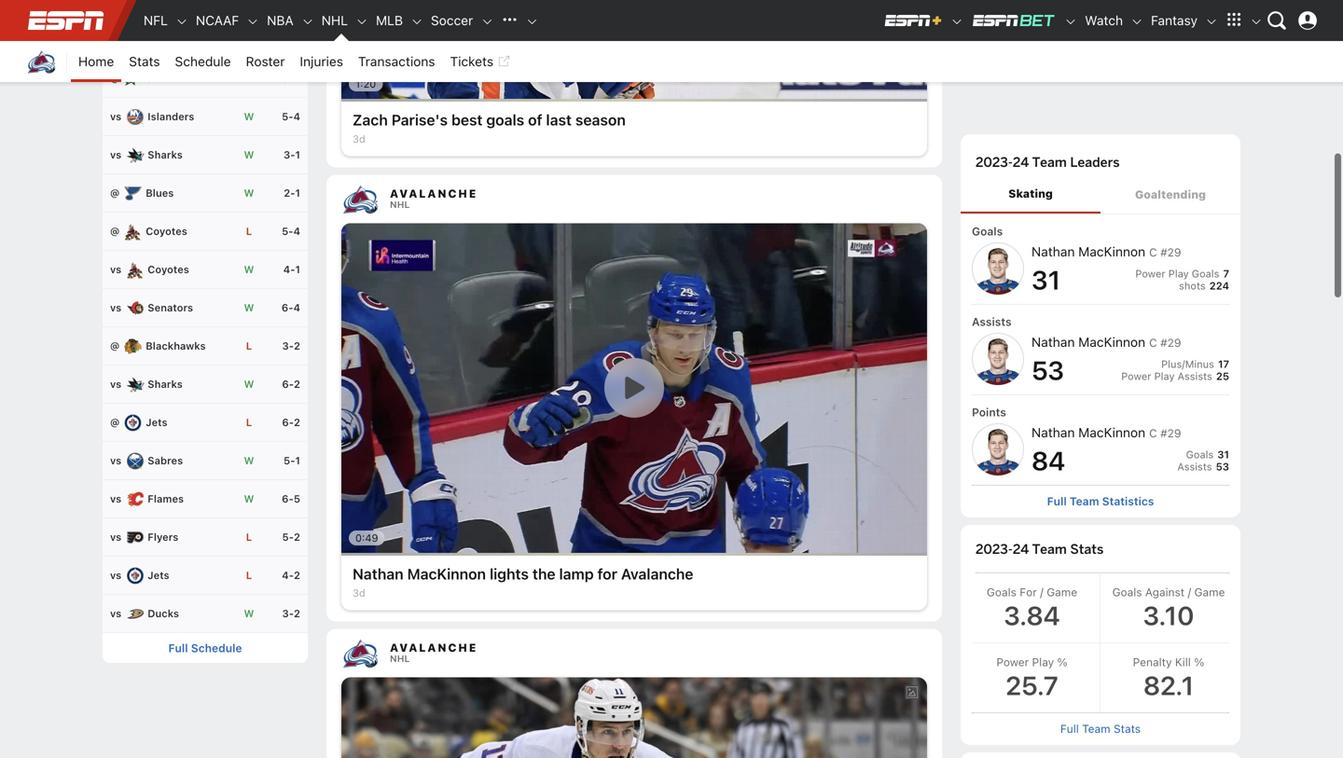 Task type: vqa. For each thing, say whether or not it's contained in the screenshot.


Task type: locate. For each thing, give the bounding box(es) containing it.
1 nathan mackinnon image from the top
[[972, 243, 1024, 295]]

2 4 from the top
[[293, 72, 300, 84]]

nba
[[267, 13, 294, 28]]

nathan mackinnon image down skating button
[[972, 243, 1024, 295]]

play up 25.7
[[1032, 656, 1054, 669]]

6-
[[282, 302, 293, 314], [282, 378, 294, 390], [282, 417, 294, 429], [282, 493, 294, 505]]

5- down the 2-
[[282, 225, 293, 237]]

0:49
[[355, 532, 378, 544]]

vs for 5-2
[[110, 531, 122, 543]]

home link
[[71, 41, 122, 82]]

4 vs from the top
[[110, 264, 122, 276]]

1 vertical spatial full
[[168, 642, 188, 655]]

nathan mackinnon image
[[972, 243, 1024, 295], [972, 333, 1024, 385], [972, 424, 1024, 476]]

0 vertical spatial 53
[[1032, 355, 1065, 386]]

5- down roster
[[282, 72, 293, 84]]

1 4 from the top
[[293, 34, 300, 46]]

3- down the 6-4
[[282, 340, 294, 352]]

power inside power play goals 7 shots 224
[[1136, 268, 1166, 280]]

8 vs from the top
[[110, 493, 122, 505]]

1 vertical spatial power
[[1122, 370, 1152, 382]]

5-4 up 3-1
[[282, 111, 300, 123]]

senators
[[148, 302, 193, 314]]

jets down the flyers on the left bottom of the page
[[148, 570, 169, 582]]

ncaaf image
[[246, 15, 260, 28]]

l for 5-2
[[246, 531, 252, 543]]

avalanche inside nathan mackinnon lights the lamp for avalanche 3d
[[621, 565, 694, 583]]

ncaaf
[[196, 13, 239, 28]]

0 horizontal spatial game
[[1047, 586, 1078, 599]]

assists inside plus/minus 17 power play assists 25
[[1178, 370, 1213, 382]]

1 vertical spatial 5-4
[[282, 111, 300, 123]]

6- down the 6-4
[[282, 378, 294, 390]]

3.84
[[1004, 600, 1060, 631]]

3d down 0:49
[[353, 587, 366, 599]]

full for full team stats
[[1061, 723, 1079, 736]]

5-4
[[282, 72, 300, 84], [282, 111, 300, 123], [282, 225, 300, 237]]

for
[[598, 565, 618, 583]]

coyotes for vs
[[148, 264, 189, 276]]

2 sharks from the top
[[148, 378, 183, 390]]

5 @ from the top
[[110, 417, 120, 429]]

0 vertical spatial jets
[[146, 417, 168, 429]]

2 2023- from the top
[[976, 541, 1013, 558]]

tab list containing skating
[[961, 176, 1241, 214]]

5-4 up 4-1
[[282, 225, 300, 237]]

0 vertical spatial power
[[1136, 268, 1166, 280]]

5-4 for islanders
[[282, 111, 300, 123]]

power inside plus/minus 17 power play assists 25
[[1122, 370, 1152, 382]]

24 up skating
[[1013, 154, 1029, 171]]

% up 25.7
[[1058, 656, 1068, 669]]

1 vertical spatial c
[[1150, 336, 1158, 349]]

/ right for
[[1040, 586, 1044, 599]]

team up find tickets element on the right
[[1082, 723, 1111, 736]]

1 vertical spatial sharks
[[148, 378, 183, 390]]

0 vertical spatial 3-2
[[282, 340, 300, 352]]

1 #29 from the top
[[1161, 246, 1182, 259]]

#29 up goals 31 assists 53
[[1161, 427, 1182, 440]]

0 vertical spatial 31
[[1032, 264, 1061, 295]]

l for 5-4
[[246, 225, 252, 237]]

3 5-4 from the top
[[282, 225, 300, 237]]

2 % from the left
[[1194, 656, 1205, 669]]

1 3-2 from the top
[[282, 340, 300, 352]]

c for 31
[[1150, 246, 1158, 259]]

0 vertical spatial schedule
[[175, 54, 231, 69]]

3- up the 2-
[[284, 149, 295, 161]]

0 vertical spatial play
[[1169, 268, 1189, 280]]

1 horizontal spatial more espn image
[[1250, 15, 1263, 28]]

84
[[1032, 445, 1066, 476]]

coyotes for @
[[146, 225, 187, 237]]

0 vertical spatial 24
[[1013, 154, 1029, 171]]

0 vertical spatial avalanche nhl
[[390, 187, 478, 210]]

4-
[[283, 264, 295, 276], [282, 570, 294, 582]]

espn bet image
[[971, 13, 1057, 28]]

%
[[1058, 656, 1068, 669], [1194, 656, 1205, 669]]

mackinnon up full team statistics
[[1079, 425, 1146, 440]]

2 vertical spatial play
[[1032, 656, 1054, 669]]

2 c from the top
[[1150, 336, 1158, 349]]

full team stats
[[1061, 723, 1141, 736]]

10 vs from the top
[[110, 570, 122, 582]]

3- down 4-2
[[282, 608, 294, 620]]

1 2 from the top
[[294, 340, 300, 352]]

2 l from the top
[[246, 225, 252, 237]]

1 horizontal spatial 31
[[1218, 449, 1230, 461]]

4 down 4-1
[[293, 302, 300, 314]]

53 down the 25
[[1216, 461, 1230, 473]]

1 vertical spatial play
[[1155, 370, 1175, 382]]

% right kill
[[1194, 656, 1205, 669]]

goals down plus/minus 17 power play assists 25
[[1186, 449, 1214, 461]]

coyotes down the blues
[[146, 225, 187, 237]]

mackinnon left lights
[[407, 565, 486, 583]]

3-1
[[284, 149, 300, 161]]

1 vertical spatial 53
[[1216, 461, 1230, 473]]

2 2 from the top
[[294, 378, 300, 390]]

goals left the 7 at the right
[[1192, 268, 1220, 280]]

nathan mackinnon c #29 up power play goals 7 shots 224
[[1032, 244, 1182, 259]]

avalanche nhl
[[390, 187, 478, 210], [390, 641, 478, 664]]

mackinnon up plus/minus 17 power play assists 25
[[1079, 334, 1146, 350]]

1 vertical spatial 3d
[[353, 587, 366, 599]]

1 / from the left
[[1040, 586, 1044, 599]]

stats link
[[122, 41, 167, 82]]

4-2
[[282, 570, 300, 582]]

c
[[1150, 246, 1158, 259], [1150, 336, 1158, 349], [1150, 427, 1158, 440]]

goals inside goals against / game 3.10
[[1113, 586, 1142, 599]]

zach parise's best goals of last season 3d
[[353, 111, 626, 145]]

1 horizontal spatial stats
[[1070, 541, 1104, 558]]

6- up 5-1
[[282, 417, 294, 429]]

power left shots
[[1136, 268, 1166, 280]]

% inside the power play % 25.7
[[1058, 656, 1068, 669]]

1 vertical spatial stats
[[1070, 541, 1104, 558]]

#29 for 53
[[1161, 336, 1182, 349]]

2 1 from the top
[[295, 187, 300, 199]]

play left 224
[[1169, 268, 1189, 280]]

2
[[294, 340, 300, 352], [294, 378, 300, 390], [294, 417, 300, 429], [294, 531, 300, 543], [294, 570, 300, 582], [294, 608, 300, 620]]

jets for @
[[146, 417, 168, 429]]

5 4 from the top
[[293, 302, 300, 314]]

2 vertical spatial nathan mackinnon c #29
[[1032, 425, 1182, 440]]

2 5-4 from the top
[[282, 111, 300, 123]]

3 #29 from the top
[[1161, 427, 1182, 440]]

0 vertical spatial sharks
[[148, 149, 183, 161]]

jets
[[146, 417, 168, 429], [148, 570, 169, 582]]

goals
[[972, 225, 1003, 238], [1192, 268, 1220, 280], [1186, 449, 1214, 461], [987, 586, 1017, 599], [1113, 586, 1142, 599]]

nathan inside nathan mackinnon lights the lamp for avalanche 3d
[[353, 565, 404, 583]]

2023-24 team stats
[[976, 541, 1104, 558]]

3d inside nathan mackinnon lights the lamp for avalanche 3d
[[353, 587, 366, 599]]

nathan mackinnon image down points
[[972, 424, 1024, 476]]

mackinnon inside nathan mackinnon lights the lamp for avalanche 3d
[[407, 565, 486, 583]]

1 vertical spatial 4-
[[282, 570, 294, 582]]

play inside power play goals 7 shots 224
[[1169, 268, 1189, 280]]

2 / from the left
[[1188, 586, 1192, 599]]

kill
[[1175, 656, 1191, 669]]

roster link
[[238, 41, 292, 82]]

power left plus/minus
[[1122, 370, 1152, 382]]

0 vertical spatial 5-4
[[282, 72, 300, 84]]

/ for 3.84
[[1040, 586, 1044, 599]]

vs
[[110, 34, 122, 46], [110, 111, 122, 123], [110, 149, 122, 161], [110, 264, 122, 276], [110, 302, 122, 314], [110, 378, 122, 390], [110, 455, 122, 467], [110, 493, 122, 505], [110, 531, 122, 543], [110, 570, 122, 582], [110, 608, 122, 620]]

9 vs from the top
[[110, 531, 122, 543]]

full down 84
[[1047, 495, 1067, 508]]

0 vertical spatial 4-
[[283, 264, 295, 276]]

7 vs from the top
[[110, 455, 122, 467]]

c up plus/minus 17 power play assists 25
[[1150, 336, 1158, 349]]

2 w from the top
[[244, 111, 254, 123]]

1 horizontal spatial game
[[1195, 586, 1225, 599]]

@ for blackhawks
[[110, 340, 120, 352]]

6- for sharks
[[282, 378, 294, 390]]

2 vertical spatial power
[[997, 656, 1029, 669]]

7 w from the top
[[244, 378, 254, 390]]

2 @ from the top
[[110, 187, 120, 199]]

% inside penalty kill % 82.1
[[1194, 656, 1205, 669]]

espn more sports home page image
[[496, 7, 524, 35]]

2 avalanche nhl from the top
[[390, 641, 478, 664]]

3 @ from the top
[[110, 225, 120, 237]]

assists
[[972, 316, 1012, 329], [1178, 370, 1213, 382], [1178, 461, 1212, 473]]

team
[[1032, 154, 1067, 171], [1070, 495, 1099, 508], [1032, 541, 1067, 558], [1082, 723, 1111, 736]]

24
[[1013, 154, 1029, 171], [1013, 541, 1029, 558]]

nathan mackinnon image up points
[[972, 333, 1024, 385]]

1 vertical spatial assists
[[1178, 370, 1213, 382]]

external link image
[[497, 50, 510, 73]]

vs for 3-1
[[110, 149, 122, 161]]

3- for sharks
[[284, 149, 295, 161]]

1 vertical spatial 24
[[1013, 541, 1029, 558]]

1 horizontal spatial 53
[[1216, 461, 1230, 473]]

play left the 25
[[1155, 370, 1175, 382]]

6-2 down the 6-4
[[282, 378, 300, 390]]

4 down injuries
[[293, 72, 300, 84]]

3 4 from the top
[[293, 111, 300, 123]]

stats up find tickets element on the right
[[1114, 723, 1141, 736]]

2 vertical spatial c
[[1150, 427, 1158, 440]]

4- up the 6-4
[[283, 264, 295, 276]]

vs for 6-4
[[110, 302, 122, 314]]

1 horizontal spatial /
[[1188, 586, 1192, 599]]

3 1 from the top
[[295, 264, 300, 276]]

full team statistics link
[[1047, 495, 1154, 508]]

6 vs from the top
[[110, 378, 122, 390]]

2 nathan mackinnon image from the top
[[972, 333, 1024, 385]]

full up find tickets element on the right
[[1061, 723, 1079, 736]]

1 sharks from the top
[[148, 149, 183, 161]]

2 vertical spatial assists
[[1178, 461, 1212, 473]]

3 w from the top
[[244, 149, 254, 161]]

2 vertical spatial 3-
[[282, 608, 294, 620]]

6- up 5-2
[[282, 493, 294, 505]]

list
[[972, 224, 1230, 476]]

play
[[1169, 268, 1189, 280], [1155, 370, 1175, 382], [1032, 656, 1054, 669]]

5-
[[282, 72, 293, 84], [282, 111, 293, 123], [282, 225, 293, 237], [284, 455, 295, 467], [282, 531, 294, 543]]

0 vertical spatial full
[[1047, 495, 1067, 508]]

0 horizontal spatial /
[[1040, 586, 1044, 599]]

8 w from the top
[[244, 455, 254, 467]]

1 vertical spatial 3-2
[[282, 608, 300, 620]]

4
[[293, 34, 300, 46], [293, 72, 300, 84], [293, 111, 300, 123], [293, 225, 300, 237], [293, 302, 300, 314]]

more sports image
[[525, 15, 539, 28]]

1 6-2 from the top
[[282, 378, 300, 390]]

5-4 for stars
[[282, 72, 300, 84]]

nhl
[[322, 13, 348, 28], [390, 199, 410, 210], [390, 653, 410, 664]]

5 vs from the top
[[110, 302, 122, 314]]

soccer image
[[481, 15, 494, 28]]

vs for 6-5
[[110, 493, 122, 505]]

stats up stars
[[129, 54, 160, 69]]

2 #29 from the top
[[1161, 336, 1182, 349]]

1 24 from the top
[[1013, 154, 1029, 171]]

2 vertical spatial stats
[[1114, 723, 1141, 736]]

2 horizontal spatial stats
[[1114, 723, 1141, 736]]

more espn image
[[1220, 7, 1248, 35], [1250, 15, 1263, 28]]

power up 25.7
[[997, 656, 1029, 669]]

0 vertical spatial 3d
[[353, 133, 366, 145]]

6- for senators
[[282, 302, 293, 314]]

stats down full team statistics link
[[1070, 541, 1104, 558]]

1 vertical spatial 2023-
[[976, 541, 1013, 558]]

sharks up the blues
[[148, 149, 183, 161]]

1 vertical spatial nathan mackinnon c #29
[[1032, 334, 1182, 350]]

1 vs from the top
[[110, 34, 122, 46]]

1 vertical spatial 31
[[1218, 449, 1230, 461]]

vs for 5-4
[[110, 111, 122, 123]]

ncaaf link
[[188, 0, 246, 41]]

0 horizontal spatial 53
[[1032, 355, 1065, 386]]

1 3d from the top
[[353, 133, 366, 145]]

find tickets element
[[976, 753, 1230, 758]]

nathan mackinnon c #29
[[1032, 244, 1182, 259], [1032, 334, 1182, 350], [1032, 425, 1182, 440]]

5- up 6-5
[[284, 455, 295, 467]]

0 vertical spatial 2023-
[[976, 154, 1013, 171]]

nba image
[[301, 15, 314, 28]]

2 game from the left
[[1195, 586, 1225, 599]]

31 inside goals 31 assists 53
[[1218, 449, 1230, 461]]

11 vs from the top
[[110, 608, 122, 620]]

1 vertical spatial coyotes
[[148, 264, 189, 276]]

53 up 84
[[1032, 355, 1065, 386]]

mackinnon
[[1079, 244, 1146, 259], [1079, 334, 1146, 350], [1079, 425, 1146, 440], [407, 565, 486, 583]]

sabres
[[148, 455, 183, 467]]

1 up the 5
[[295, 455, 300, 467]]

play inside the power play % 25.7
[[1032, 656, 1054, 669]]

2 vertical spatial nhl
[[390, 653, 410, 664]]

power inside the power play % 25.7
[[997, 656, 1029, 669]]

goals left the "against"
[[1113, 586, 1142, 599]]

#29 for 84
[[1161, 427, 1182, 440]]

1 2023- from the top
[[976, 154, 1013, 171]]

1 vertical spatial #29
[[1161, 336, 1182, 349]]

/
[[1040, 586, 1044, 599], [1188, 586, 1192, 599]]

goals down skating button
[[972, 225, 1003, 238]]

0 vertical spatial #29
[[1161, 246, 1182, 259]]

0 horizontal spatial stats
[[129, 54, 160, 69]]

0 vertical spatial 3-
[[284, 149, 295, 161]]

2 vertical spatial 5-4
[[282, 225, 300, 237]]

3-2 down the 6-4
[[282, 340, 300, 352]]

mackinnon up power play goals 7 shots 224
[[1079, 244, 1146, 259]]

coyotes
[[146, 225, 187, 237], [148, 264, 189, 276]]

4 1 from the top
[[295, 455, 300, 467]]

#29
[[1161, 246, 1182, 259], [1161, 336, 1182, 349], [1161, 427, 1182, 440]]

1 vertical spatial nathan mackinnon image
[[972, 333, 1024, 385]]

5 2 from the top
[[294, 570, 300, 582]]

1 c from the top
[[1150, 246, 1158, 259]]

nfl link
[[136, 0, 175, 41]]

0 vertical spatial coyotes
[[146, 225, 187, 237]]

mackinnon for 84
[[1079, 425, 1146, 440]]

1 vertical spatial 3-
[[282, 340, 294, 352]]

3d for zach
[[353, 133, 366, 145]]

4 up 3-1
[[293, 111, 300, 123]]

mackinnon for 31
[[1079, 244, 1146, 259]]

power play % 25.7
[[997, 656, 1068, 701]]

1 l from the top
[[246, 34, 252, 46]]

2 nathan mackinnon c #29 from the top
[[1032, 334, 1182, 350]]

goals for / game 3.84
[[987, 586, 1078, 631]]

1 1 from the top
[[295, 149, 300, 161]]

coyotes up "senators"
[[148, 264, 189, 276]]

1 vertical spatial nhl
[[390, 199, 410, 210]]

3d
[[353, 133, 366, 145], [353, 587, 366, 599]]

play inside plus/minus 17 power play assists 25
[[1155, 370, 1175, 382]]

2 3d from the top
[[353, 587, 366, 599]]

24 up for
[[1013, 541, 1029, 558]]

skating button
[[961, 177, 1101, 211]]

game for 3.10
[[1195, 586, 1225, 599]]

#29 up plus/minus
[[1161, 336, 1182, 349]]

0 horizontal spatial 31
[[1032, 264, 1061, 295]]

1 5-4 from the top
[[282, 72, 300, 84]]

nhl image
[[355, 15, 369, 28]]

6-2 for w
[[282, 378, 300, 390]]

31 down skating button
[[1032, 264, 1061, 295]]

goals inside power play goals 7 shots 224
[[1192, 268, 1220, 280]]

4 down the nba
[[293, 34, 300, 46]]

c down plus/minus 17 power play assists 25
[[1150, 427, 1158, 440]]

1 nathan mackinnon c #29 from the top
[[1032, 244, 1182, 259]]

6-2 up 5-1
[[282, 417, 300, 429]]

5- up 3-1
[[282, 111, 293, 123]]

nathan mackinnon c #29 for 53
[[1032, 334, 1182, 350]]

1 vertical spatial schedule
[[191, 642, 242, 655]]

nathan for 31
[[1032, 244, 1075, 259]]

4 for coyotes
[[293, 225, 300, 237]]

1 game from the left
[[1047, 586, 1078, 599]]

1 down 3-1
[[295, 187, 300, 199]]

2 3-2 from the top
[[282, 608, 300, 620]]

power for shots
[[1136, 268, 1166, 280]]

3d inside zach parise's best goals of last season 3d
[[353, 133, 366, 145]]

4 for panthers
[[293, 34, 300, 46]]

3 vs from the top
[[110, 149, 122, 161]]

sharks down blackhawks
[[148, 378, 183, 390]]

0 horizontal spatial %
[[1058, 656, 1068, 669]]

/ inside goals against / game 3.10
[[1188, 586, 1192, 599]]

1 for 4-
[[295, 264, 300, 276]]

1 vertical spatial jets
[[148, 570, 169, 582]]

#29 up power play goals 7 shots 224
[[1161, 246, 1182, 259]]

3-2 down 4-2
[[282, 608, 300, 620]]

w
[[244, 72, 254, 84], [244, 111, 254, 123], [244, 149, 254, 161], [244, 187, 254, 199], [244, 264, 254, 276], [244, 302, 254, 314], [244, 378, 254, 390], [244, 455, 254, 467], [244, 493, 254, 505], [244, 608, 254, 620]]

6- for jets
[[282, 417, 294, 429]]

0 vertical spatial nhl
[[322, 13, 348, 28]]

@ for stars
[[110, 72, 120, 84]]

2 vertical spatial full
[[1061, 723, 1079, 736]]

1 vertical spatial avalanche
[[621, 565, 694, 583]]

3 nathan mackinnon c #29 from the top
[[1032, 425, 1182, 440]]

1 up '2-1'
[[295, 149, 300, 161]]

sharks for 6-2
[[148, 378, 183, 390]]

avalanche
[[390, 187, 478, 200], [621, 565, 694, 583], [390, 641, 478, 654]]

4 l from the top
[[246, 417, 252, 429]]

2 vertical spatial nathan mackinnon image
[[972, 424, 1024, 476]]

4 @ from the top
[[110, 340, 120, 352]]

3-
[[284, 149, 295, 161], [282, 340, 294, 352], [282, 608, 294, 620]]

game right the "against"
[[1195, 586, 1225, 599]]

goals inside goals 31 assists 53
[[1186, 449, 1214, 461]]

1 horizontal spatial %
[[1194, 656, 1205, 669]]

sharks
[[148, 149, 183, 161], [148, 378, 183, 390]]

avalanche acquire parise for remainder of season image
[[341, 678, 927, 758]]

nathan mackinnon c #29 up plus/minus 17 power play assists 25
[[1032, 334, 1182, 350]]

3-2
[[282, 340, 300, 352], [282, 608, 300, 620]]

nathan mackinnon c #29 for 31
[[1032, 244, 1182, 259]]

2 vertical spatial #29
[[1161, 427, 1182, 440]]

4- for 1
[[283, 264, 295, 276]]

6 l from the top
[[246, 570, 252, 582]]

the
[[533, 565, 556, 583]]

transactions
[[358, 54, 435, 69]]

224
[[1210, 280, 1230, 292]]

nathan mackinnon c #29 up 84
[[1032, 425, 1182, 440]]

jets up sabres
[[146, 417, 168, 429]]

1 vertical spatial 6-2
[[282, 417, 300, 429]]

2023- up the goals for / game 3.84
[[976, 541, 1013, 558]]

24 for 2023-24 team stats
[[1013, 541, 1029, 558]]

2 vs from the top
[[110, 111, 122, 123]]

schedule link
[[167, 41, 238, 82]]

1 up the 6-4
[[295, 264, 300, 276]]

2 24 from the top
[[1013, 541, 1029, 558]]

3d down 'zach'
[[353, 133, 366, 145]]

2 6-2 from the top
[[282, 417, 300, 429]]

game
[[1047, 586, 1078, 599], [1195, 586, 1225, 599]]

2023- up skating
[[976, 154, 1013, 171]]

2023-
[[976, 154, 1013, 171], [976, 541, 1013, 558]]

mackinnon for 53
[[1079, 334, 1146, 350]]

nathan mackinnon lights the lamp for avalanche element
[[341, 223, 927, 611]]

5-4 down roster
[[282, 72, 300, 84]]

31 down the 25
[[1218, 449, 1230, 461]]

full team stats link
[[1061, 723, 1141, 736]]

1 vertical spatial avalanche nhl
[[390, 641, 478, 664]]

4 4 from the top
[[293, 225, 300, 237]]

1 % from the left
[[1058, 656, 1068, 669]]

goals inside the goals for / game 3.84
[[987, 586, 1017, 599]]

5- down 6-5
[[282, 531, 294, 543]]

82.1
[[1144, 670, 1194, 701]]

6- down 4-1
[[282, 302, 293, 314]]

/ right the "against"
[[1188, 586, 1192, 599]]

1 w from the top
[[244, 72, 254, 84]]

1
[[295, 149, 300, 161], [295, 187, 300, 199], [295, 264, 300, 276], [295, 455, 300, 467]]

0 vertical spatial nathan mackinnon c #29
[[1032, 244, 1182, 259]]

full down ducks
[[168, 642, 188, 655]]

0 vertical spatial c
[[1150, 246, 1158, 259]]

mlb link
[[369, 0, 410, 41]]

game right for
[[1047, 586, 1078, 599]]

vs for 8-4
[[110, 34, 122, 46]]

1 @ from the top
[[110, 72, 120, 84]]

mlb
[[376, 13, 403, 28]]

3 c from the top
[[1150, 427, 1158, 440]]

full schedule
[[168, 642, 242, 655]]

espn plus image
[[951, 15, 964, 28]]

0 vertical spatial nathan mackinnon image
[[972, 243, 1024, 295]]

vs for 5-1
[[110, 455, 122, 467]]

vs for 3-2
[[110, 608, 122, 620]]

0 vertical spatial 6-2
[[282, 378, 300, 390]]

3 l from the top
[[246, 340, 252, 352]]

4- down 5-2
[[282, 570, 294, 582]]

25
[[1216, 370, 1230, 382]]

game inside goals against / game 3.10
[[1195, 586, 1225, 599]]

5 l from the top
[[246, 531, 252, 543]]

vs for 6-2
[[110, 378, 122, 390]]

@
[[110, 72, 120, 84], [110, 187, 120, 199], [110, 225, 120, 237], [110, 340, 120, 352], [110, 417, 120, 429]]

/ inside the goals for / game 3.84
[[1040, 586, 1044, 599]]

3-2 for w
[[282, 608, 300, 620]]

schedule
[[175, 54, 231, 69], [191, 642, 242, 655]]

goals left for
[[987, 586, 1017, 599]]

4 down '2-1'
[[293, 225, 300, 237]]

skating
[[1009, 187, 1053, 200]]

game inside the goals for / game 3.84
[[1047, 586, 1078, 599]]

3 nathan mackinnon image from the top
[[972, 424, 1024, 476]]

fantasy image
[[1205, 15, 1218, 28]]

tab list
[[961, 176, 1241, 214]]

zach parise's best goals of last season element
[[341, 0, 927, 156]]

nathan for 84
[[1032, 425, 1075, 440]]

c up power play goals 7 shots 224
[[1150, 246, 1158, 259]]

nathan mackinnon image for 53
[[972, 333, 1024, 385]]

4- for 2
[[282, 570, 294, 582]]

panthers
[[148, 34, 193, 46]]



Task type: describe. For each thing, give the bounding box(es) containing it.
lamp
[[559, 565, 594, 583]]

flames
[[148, 493, 184, 505]]

2023-24 team leaders
[[976, 154, 1120, 171]]

5- for stars
[[282, 72, 293, 84]]

1 avalanche nhl from the top
[[390, 187, 478, 210]]

injuries link
[[292, 41, 351, 82]]

6 2 from the top
[[294, 608, 300, 620]]

@ for coyotes
[[110, 225, 120, 237]]

0 vertical spatial avalanche
[[390, 187, 478, 200]]

5-1
[[284, 455, 300, 467]]

transactions link
[[351, 41, 443, 82]]

3d for nathan
[[353, 587, 366, 599]]

5- for flyers
[[282, 531, 294, 543]]

injuries
[[300, 54, 343, 69]]

plus/minus 17 power play assists 25
[[1122, 358, 1230, 382]]

fantasy link
[[1144, 0, 1205, 41]]

profile management image
[[1299, 11, 1317, 30]]

statistics
[[1102, 495, 1154, 508]]

10 w from the top
[[244, 608, 254, 620]]

2 vertical spatial avalanche
[[390, 641, 478, 654]]

/ for 3.10
[[1188, 586, 1192, 599]]

l for 4-2
[[246, 570, 252, 582]]

5 w from the top
[[244, 264, 254, 276]]

nba link
[[260, 0, 301, 41]]

nathan mackinnon lights the lamp for avalanche 3d
[[353, 565, 694, 599]]

espn+ image
[[884, 13, 943, 28]]

nathan mackinnon c #29 for 84
[[1032, 425, 1182, 440]]

4-1
[[283, 264, 300, 276]]

0 vertical spatial stats
[[129, 54, 160, 69]]

parise's
[[392, 111, 448, 129]]

team left statistics
[[1070, 495, 1099, 508]]

team up for
[[1032, 541, 1067, 558]]

goals for 3.84
[[987, 586, 1017, 599]]

@ for jets
[[110, 417, 120, 429]]

3-2 for l
[[282, 340, 300, 352]]

3- for blackhawks
[[282, 340, 294, 352]]

nhl link
[[314, 0, 355, 41]]

zach
[[353, 111, 388, 129]]

full for full team statistics
[[1047, 495, 1067, 508]]

penalty
[[1133, 656, 1172, 669]]

0 vertical spatial assists
[[972, 316, 1012, 329]]

#29 for 31
[[1161, 246, 1182, 259]]

mlb image
[[410, 15, 424, 28]]

fantasy
[[1151, 13, 1198, 28]]

5
[[294, 493, 300, 505]]

game for 3.84
[[1047, 586, 1078, 599]]

play for 25.7
[[1032, 656, 1054, 669]]

schedule inside "link"
[[175, 54, 231, 69]]

nathan mackinnon image for 31
[[972, 243, 1024, 295]]

nathan mackinnon image for 84
[[972, 424, 1024, 476]]

best
[[452, 111, 483, 129]]

sharks for 3-1
[[148, 149, 183, 161]]

vs for 4-1
[[110, 264, 122, 276]]

5- for islanders
[[282, 111, 293, 123]]

leaders
[[1070, 154, 1120, 171]]

4 2 from the top
[[294, 531, 300, 543]]

7
[[1224, 268, 1230, 280]]

3- for ducks
[[282, 608, 294, 620]]

5- for coyotes
[[282, 225, 293, 237]]

4 w from the top
[[244, 187, 254, 199]]

advertisement element
[[961, 0, 1241, 122]]

@ for blues
[[110, 187, 120, 199]]

% for 25.7
[[1058, 656, 1068, 669]]

25.7
[[1006, 670, 1059, 701]]

goals
[[486, 111, 524, 129]]

6- for flames
[[282, 493, 294, 505]]

8-4
[[282, 34, 300, 46]]

6-4
[[282, 302, 300, 314]]

8-
[[282, 34, 293, 46]]

last
[[546, 111, 572, 129]]

nfl
[[144, 13, 168, 28]]

soccer
[[431, 13, 473, 28]]

global navigation element
[[19, 0, 1325, 41]]

5-4 for coyotes
[[282, 225, 300, 237]]

plus/minus
[[1162, 358, 1215, 370]]

watch image
[[1131, 15, 1144, 28]]

jets for vs
[[148, 570, 169, 582]]

power for 25.7
[[997, 656, 1029, 669]]

6 w from the top
[[244, 302, 254, 314]]

against
[[1146, 586, 1185, 599]]

3.10
[[1143, 600, 1195, 631]]

9 w from the top
[[244, 493, 254, 505]]

of
[[528, 111, 543, 129]]

goals against / game 3.10
[[1113, 586, 1225, 631]]

24 for 2023-24 team leaders
[[1013, 154, 1029, 171]]

power play goals 7 shots 224
[[1136, 268, 1230, 292]]

soccer link
[[424, 0, 481, 41]]

ducks
[[148, 608, 179, 620]]

5-2
[[282, 531, 300, 543]]

full for full schedule
[[168, 642, 188, 655]]

2-
[[284, 187, 295, 199]]

shots
[[1179, 280, 1206, 292]]

blues
[[146, 187, 174, 199]]

53 inside goals 31 assists 53
[[1216, 461, 1230, 473]]

0 horizontal spatial more espn image
[[1220, 7, 1248, 35]]

6-5
[[282, 493, 300, 505]]

assists inside goals 31 assists 53
[[1178, 461, 1212, 473]]

l for 3-2
[[246, 340, 252, 352]]

goals 31 assists 53
[[1178, 449, 1230, 473]]

tickets
[[450, 54, 494, 69]]

flyers
[[148, 531, 178, 543]]

6-2 for l
[[282, 417, 300, 429]]

goals for 3.10
[[1113, 586, 1142, 599]]

5- for sabres
[[284, 455, 295, 467]]

17
[[1218, 358, 1230, 370]]

full team statistics
[[1047, 495, 1154, 508]]

watch link
[[1078, 0, 1131, 41]]

4 for stars
[[293, 72, 300, 84]]

list containing 31
[[972, 224, 1230, 476]]

roster
[[246, 54, 285, 69]]

home
[[78, 54, 114, 69]]

4 for senators
[[293, 302, 300, 314]]

team up skating
[[1032, 154, 1067, 171]]

lights
[[490, 565, 529, 583]]

l for 8-4
[[246, 34, 252, 46]]

4 for islanders
[[293, 111, 300, 123]]

3 2 from the top
[[294, 417, 300, 429]]

season
[[576, 111, 626, 129]]

vs for 4-2
[[110, 570, 122, 582]]

1 for 2-
[[295, 187, 300, 199]]

islanders
[[148, 111, 194, 123]]

c for 53
[[1150, 336, 1158, 349]]

nfl image
[[175, 15, 188, 28]]

play for shots
[[1169, 268, 1189, 280]]

2023- for 2023-24 team leaders
[[976, 154, 1013, 171]]

goals for assists
[[1186, 449, 1214, 461]]

blackhawks
[[146, 340, 206, 352]]

% for 82.1
[[1194, 656, 1205, 669]]

nathan for 53
[[1032, 334, 1075, 350]]

1 for 5-
[[295, 455, 300, 467]]

stars
[[146, 72, 173, 84]]

nhl inside global navigation element
[[322, 13, 348, 28]]

2023- for 2023-24 team stats
[[976, 541, 1013, 558]]

watch
[[1085, 13, 1123, 28]]

l for 6-2
[[246, 417, 252, 429]]

points
[[972, 406, 1007, 419]]

full schedule link
[[103, 633, 308, 663]]

c for 84
[[1150, 427, 1158, 440]]

espn bet image
[[1065, 15, 1078, 28]]

tickets link
[[443, 41, 518, 82]]

1 for 3-
[[295, 149, 300, 161]]

goaltending
[[1135, 188, 1206, 201]]

goaltending button
[[1101, 177, 1241, 212]]

for
[[1020, 586, 1037, 599]]

2-1
[[284, 187, 300, 199]]

penalty kill % 82.1
[[1133, 656, 1205, 701]]



